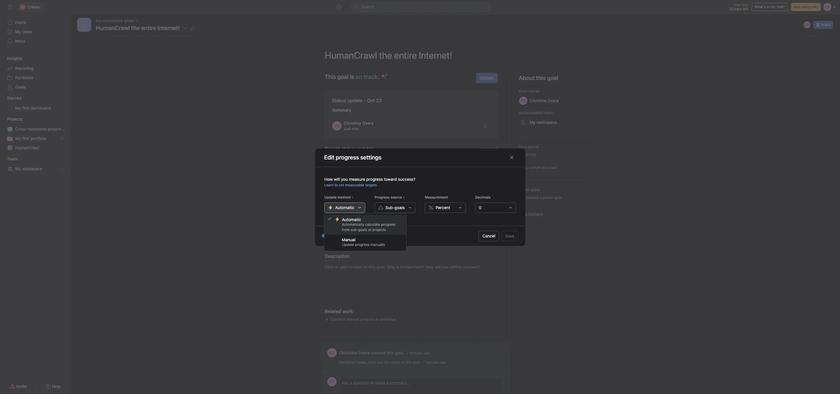 Task type: describe. For each thing, give the bounding box(es) containing it.
my workspace link
[[4, 164, 67, 174]]

update inside "element"
[[347, 98, 363, 103]]

my tasks
[[15, 29, 32, 34]]

goal owner
[[519, 89, 540, 94]]

christina overa link for created
[[339, 350, 370, 355]]

how
[[324, 177, 333, 182]]

sub-goals button
[[375, 202, 416, 213]]

1 vertical spatial co button
[[327, 348, 337, 358]]

home
[[15, 20, 26, 25]]

will
[[334, 177, 340, 182]]

insights
[[7, 56, 22, 61]]

first for portfolio
[[22, 136, 29, 141]]

0 vertical spatial connect
[[525, 196, 539, 200]]

2 horizontal spatial to
[[393, 210, 397, 215]]

connect a parent goal button
[[516, 194, 565, 202]]

accountable team
[[519, 110, 553, 115]]

manual
[[342, 237, 356, 242]]

to inside how will you measure progress toward success? learn to set measurable targets
[[335, 183, 338, 187]]

portfolios
[[15, 75, 33, 80]]

measurement
[[425, 195, 448, 199]]

0 vertical spatial owner
[[529, 89, 540, 94]]

1 horizontal spatial the
[[384, 360, 390, 365]]

progress inside automatic automatically calculate progress from sub-goals or projects
[[381, 222, 396, 227]]

projects inside button
[[361, 317, 374, 322]]

1 vertical spatial owner
[[391, 360, 401, 365]]

about
[[519, 75, 535, 81]]

due
[[542, 165, 549, 170]]

automatically
[[342, 222, 364, 227]]

goal up of
[[395, 350, 404, 355]]

0 vertical spatial ·
[[405, 350, 406, 355]]

a for sub-
[[392, 223, 394, 228]]

overa for just
[[362, 121, 374, 126]]

send feedback
[[519, 212, 544, 216]]

cross-functional project plan
[[15, 127, 70, 132]]

connect for related work
[[331, 317, 345, 322]]

accountable
[[519, 110, 543, 115]]

1 vertical spatial update
[[425, 210, 438, 215]]

1 vertical spatial minutes
[[426, 360, 439, 365]]

connect relevant projects or portfolios
[[331, 317, 396, 322]]

0
[[479, 205, 481, 210]]

projects
[[7, 117, 23, 122]]

cross-functional project plan link
[[4, 125, 70, 134]]

show options image
[[183, 26, 187, 30]]

0 likes. click to like this task image inside latest status update "element"
[[484, 124, 489, 128]]

or inside button
[[375, 317, 379, 322]]

all
[[493, 146, 498, 151]]

no sub-goals connected
[[355, 186, 396, 191]]

update button
[[476, 73, 498, 83]]

set a custom due date
[[519, 165, 557, 170]]

this goal
[[536, 75, 559, 81]]

edit progress settings
[[324, 154, 382, 161]]

update for update
[[480, 75, 494, 80]]

plan
[[62, 127, 70, 132]]

overa for created
[[358, 350, 370, 355]]

co inside latest status update "element"
[[334, 124, 339, 128]]

oct 23
[[367, 98, 382, 103]]

my workspace goals
[[96, 18, 134, 23]]

custom
[[529, 165, 541, 170]]

trial
[[742, 3, 749, 7]]

projects button
[[0, 116, 23, 122]]

my for my tasks
[[15, 29, 21, 34]]

add billing info
[[794, 5, 818, 9]]

project
[[48, 127, 61, 132]]

recent status updates
[[325, 146, 374, 151]]

status update - oct 23
[[332, 98, 382, 103]]

hide sidebar image
[[8, 5, 12, 9]]

sub- inside automatic automatically calculate progress from sub-goals or projects
[[351, 228, 358, 232]]

2 vertical spatial this
[[406, 360, 412, 365]]

search
[[361, 4, 374, 9]]

goals up humancrawl the entire internet!
[[124, 18, 134, 23]]

team
[[7, 156, 17, 161]]

my for my first dashboard
[[15, 106, 21, 110]]

source
[[391, 195, 402, 199]]

info
[[812, 5, 818, 9]]

calculate
[[365, 222, 380, 227]]

parent
[[519, 188, 530, 192]]

required image
[[402, 196, 406, 199]]

goals inside automatic automatically calculate progress from sub-goals or projects
[[358, 228, 367, 232]]

invite button
[[6, 381, 31, 392]]

made
[[367, 360, 376, 365]]

sub-goals
[[385, 205, 405, 210]]

automatic for automatic automatically calculate progress from sub-goals or projects
[[342, 217, 361, 222]]

set a custom due date button
[[518, 165, 559, 171]]

status:
[[368, 234, 379, 238]]

insights element
[[0, 53, 70, 93]]

workspace for my workspace goals
[[103, 18, 123, 23]]

1 vertical spatial ·
[[421, 360, 422, 365]]

time period
[[519, 145, 539, 149]]

christina overa created this goal · 7 minutes ago
[[339, 350, 430, 355]]

search button
[[351, 2, 492, 12]]

0 vertical spatial 0 likes. click to like this task image
[[191, 26, 196, 30]]

portfolios link
[[4, 73, 67, 82]]

0 vertical spatial the
[[131, 25, 140, 31]]

add billing info button
[[791, 3, 821, 11]]

is
[[350, 73, 354, 80]]

in
[[767, 5, 770, 9]]

teams element
[[0, 154, 70, 175]]

me
[[345, 234, 350, 238]]

today
[[327, 163, 337, 167]]

this
[[325, 73, 336, 80]]

2 vertical spatial christina overa link
[[339, 360, 366, 365]]

humancrawl link
[[4, 143, 67, 153]]

what's in my trial? button
[[752, 3, 788, 11]]

what's in my trial?
[[755, 5, 785, 9]]

update inside manual update progress manually
[[342, 243, 354, 247]]

goal left is at the top left
[[337, 73, 349, 80]]

insights button
[[0, 56, 22, 61]]

goals up connect a parent goal button
[[531, 188, 540, 192]]

update inside edit progress settings dialog
[[355, 234, 367, 238]]

progress settings
[[336, 154, 382, 161]]

related work
[[325, 309, 353, 314]]

now
[[352, 127, 359, 131]]

humancrawl for humancrawl
[[15, 145, 39, 150]]

remind me to update status:
[[331, 234, 379, 238]]

1 vertical spatial ago
[[440, 360, 446, 365]]

christina for created
[[339, 350, 357, 355]]

0 horizontal spatial this
[[387, 350, 394, 355]]

progress.
[[459, 210, 477, 215]]

from
[[342, 228, 350, 232]]

view all button
[[483, 146, 498, 151]]



Task type: locate. For each thing, give the bounding box(es) containing it.
0 horizontal spatial update
[[324, 195, 337, 199]]

how will you measure progress toward success? learn to set measurable targets
[[324, 177, 415, 187]]

1 vertical spatial christina overa link
[[339, 350, 370, 355]]

· up of
[[405, 350, 406, 355]]

1 vertical spatial projects
[[361, 317, 374, 322]]

status updates
[[341, 146, 374, 151]]

0 vertical spatial to
[[335, 183, 338, 187]]

a right set
[[526, 165, 528, 170]]

a for parent
[[540, 196, 542, 200]]

to down sub-goals
[[393, 210, 397, 215]]

home link
[[4, 18, 67, 27]]

connect a sub-goal button
[[365, 221, 416, 231]]

2 horizontal spatial connect
[[525, 196, 539, 200]]

1 vertical spatial or
[[375, 317, 379, 322]]

1 vertical spatial first
[[22, 136, 29, 141]]

automatic automatically calculate progress from sub-goals or projects
[[342, 217, 396, 232]]

a for custom
[[526, 165, 528, 170]]

7 up the christina overa made you the owner of this goal · 7 minutes ago
[[407, 351, 409, 355]]

christina inside christina overa just now
[[344, 121, 361, 126]]

0 horizontal spatial humancrawl
[[15, 145, 39, 150]]

0 vertical spatial humancrawl
[[96, 25, 130, 31]]

no
[[355, 186, 360, 191]]

my inside starred element
[[15, 106, 21, 110]]

0 vertical spatial co button
[[803, 21, 812, 29]]

my for my workspace
[[15, 166, 21, 171]]

0 button
[[475, 202, 516, 213]]

goals up progress
[[369, 186, 377, 191]]

share
[[821, 23, 831, 27]]

0 likes. click to like this task image up view
[[484, 124, 489, 128]]

relevant
[[346, 317, 360, 322]]

update
[[347, 98, 363, 103], [425, 210, 438, 215], [355, 234, 367, 238]]

connect for use sub-goals to automatically update this goal's progress.
[[375, 223, 391, 228]]

the down christina overa created this goal · 7 minutes ago
[[384, 360, 390, 365]]

a left parent
[[540, 196, 542, 200]]

0 horizontal spatial ago
[[424, 351, 430, 355]]

0 vertical spatial ago
[[424, 351, 430, 355]]

humancrawl down my workspace goals link
[[96, 25, 130, 31]]

christina overa link up the made
[[339, 350, 370, 355]]

1 vertical spatial progress
[[381, 222, 396, 227]]

view
[[483, 146, 492, 151]]

1 horizontal spatial humancrawl
[[96, 25, 130, 31]]

first left dashboard
[[22, 106, 29, 110]]

2 vertical spatial update
[[342, 243, 354, 247]]

connect a sub-goal
[[375, 223, 412, 228]]

0 horizontal spatial the
[[131, 25, 140, 31]]

percent
[[436, 205, 450, 210]]

recent
[[325, 146, 340, 151]]

overa for made
[[356, 360, 366, 365]]

update left -
[[347, 98, 363, 103]]

overa down -
[[362, 121, 374, 126]]

0 horizontal spatial owner
[[391, 360, 401, 365]]

7 inside christina overa created this goal · 7 minutes ago
[[407, 351, 409, 355]]

this goal is on track .
[[325, 73, 380, 80]]

team
[[544, 110, 553, 115]]

update for update method
[[324, 195, 337, 199]]

parent
[[543, 196, 554, 200]]

of
[[402, 360, 405, 365]]

workspace inside my workspace goals link
[[103, 18, 123, 23]]

co button
[[803, 21, 812, 29], [327, 348, 337, 358], [327, 377, 337, 387]]

goals link
[[4, 82, 67, 92]]

7 right of
[[423, 360, 425, 365]]

overa up the made
[[358, 350, 370, 355]]

period
[[528, 145, 539, 149]]

0 vertical spatial workspace
[[103, 18, 123, 23]]

progress up targets
[[366, 177, 383, 182]]

humancrawl inside projects element
[[15, 145, 39, 150]]

you inside how will you measure progress toward success? learn to set measurable targets
[[341, 177, 348, 182]]

track
[[364, 73, 378, 80]]

0 likes. click to like this task image right show options image
[[191, 26, 196, 30]]

my first portfolio link
[[4, 134, 67, 143]]

0 horizontal spatial 7
[[407, 351, 409, 355]]

humancrawl down my first portfolio
[[15, 145, 39, 150]]

close this dialog image
[[510, 155, 514, 160]]

1 horizontal spatial to
[[351, 234, 354, 238]]

automatically
[[398, 210, 423, 215]]

starred
[[7, 96, 21, 101]]

to
[[335, 183, 338, 187], [393, 210, 397, 215], [351, 234, 354, 238]]

add
[[794, 5, 800, 9]]

2 vertical spatial progress
[[355, 243, 370, 247]]

0 vertical spatial or
[[368, 228, 372, 232]]

0 horizontal spatial connect
[[331, 317, 345, 322]]

0 horizontal spatial 0 likes. click to like this task image
[[191, 26, 196, 30]]

2 vertical spatial to
[[351, 234, 354, 238]]

starred element
[[0, 93, 70, 114]]

1 vertical spatial workspace
[[22, 166, 42, 171]]

about this goal
[[519, 75, 559, 81]]

0 horizontal spatial ·
[[405, 350, 406, 355]]

1 vertical spatial this
[[387, 350, 394, 355]]

billing
[[801, 5, 811, 9]]

overa left the made
[[356, 360, 366, 365]]

connect down related work
[[331, 317, 345, 322]]

workspace for my workspace
[[22, 166, 42, 171]]

0 horizontal spatial you
[[341, 177, 348, 182]]

automatic
[[335, 205, 354, 210], [342, 217, 361, 222]]

1 vertical spatial connect
[[375, 223, 391, 228]]

1 vertical spatial a
[[540, 196, 542, 200]]

goals down sub-
[[382, 210, 392, 215]]

1 vertical spatial to
[[393, 210, 397, 215]]

0%
[[332, 185, 341, 191]]

goals
[[124, 18, 134, 23], [369, 186, 377, 191], [531, 188, 540, 192], [395, 205, 405, 210], [382, 210, 392, 215], [358, 228, 367, 232]]

first inside starred element
[[22, 106, 29, 110]]

2 horizontal spatial a
[[540, 196, 542, 200]]

humancrawl for humancrawl the entire internet!
[[96, 25, 130, 31]]

progress inside how will you measure progress toward success? learn to set measurable targets
[[366, 177, 383, 182]]

my for my first portfolio
[[15, 136, 21, 141]]

projects down calculate
[[373, 228, 386, 232]]

goal right of
[[413, 360, 420, 365]]

christina overa link left the made
[[339, 360, 366, 365]]

targets
[[365, 183, 377, 187]]

2 vertical spatial overa
[[356, 360, 366, 365]]

automatic for automatic
[[335, 205, 354, 210]]

workspace up humancrawl the entire internet!
[[103, 18, 123, 23]]

my first dashboard
[[15, 106, 51, 110]]

christina for just
[[344, 121, 361, 126]]

update inside edit progress settings dialog
[[324, 195, 337, 199]]

1 vertical spatial 0 likes. click to like this task image
[[484, 124, 489, 128]]

days
[[734, 7, 742, 11]]

reporting
[[15, 66, 34, 71]]

cancel
[[483, 233, 496, 238]]

free
[[734, 3, 741, 7]]

1 vertical spatial the
[[384, 360, 390, 365]]

overa
[[362, 121, 374, 126], [358, 350, 370, 355], [356, 360, 366, 365]]

you up set
[[341, 177, 348, 182]]

progress down 'remind me to update status:'
[[355, 243, 370, 247]]

this up the christina overa made you the owner of this goal · 7 minutes ago
[[387, 350, 394, 355]]

measurable
[[345, 183, 364, 187]]

use sub-goals to automatically update this goal's progress.
[[365, 210, 477, 215]]

update down percent
[[425, 210, 438, 215]]

2 horizontal spatial update
[[480, 75, 494, 80]]

1 first from the top
[[22, 106, 29, 110]]

workspace
[[103, 18, 123, 23], [22, 166, 42, 171]]

or left portfolios
[[375, 317, 379, 322]]

connect
[[525, 196, 539, 200], [375, 223, 391, 228], [331, 317, 345, 322]]

0 vertical spatial a
[[526, 165, 528, 170]]

2 vertical spatial connect
[[331, 317, 345, 322]]

1 vertical spatial humancrawl
[[15, 145, 39, 150]]

0 vertical spatial this
[[439, 210, 446, 215]]

1 horizontal spatial this
[[406, 360, 412, 365]]

sub- inside the connect a sub-goal button
[[395, 223, 404, 228]]

0 vertical spatial projects
[[373, 228, 386, 232]]

ago inside christina overa created this goal · 7 minutes ago
[[424, 351, 430, 355]]

workspace down humancrawl link
[[22, 166, 42, 171]]

1 horizontal spatial 0 likes. click to like this task image
[[484, 124, 489, 128]]

1 horizontal spatial ago
[[440, 360, 446, 365]]

0 vertical spatial overa
[[362, 121, 374, 126]]

automatic down method
[[335, 205, 354, 210]]

progress
[[366, 177, 383, 182], [381, 222, 396, 227], [355, 243, 370, 247]]

to left set
[[335, 183, 338, 187]]

christina overa just now
[[344, 121, 374, 131]]

connect up status:
[[375, 223, 391, 228]]

automatic inside automatic automatically calculate progress from sub-goals or projects
[[342, 217, 361, 222]]

on
[[356, 73, 363, 80]]

1 horizontal spatial workspace
[[103, 18, 123, 23]]

the down my workspace goals link
[[131, 25, 140, 31]]

automatic up automatically
[[342, 217, 361, 222]]

-
[[364, 98, 366, 103]]

owner right goal at the top of the page
[[529, 89, 540, 94]]

christina
[[344, 121, 361, 126], [339, 350, 357, 355], [339, 360, 355, 365]]

connected
[[378, 186, 396, 191]]

a inside button
[[526, 165, 528, 170]]

my for my workspace goals
[[96, 18, 102, 23]]

0 horizontal spatial minutes
[[410, 351, 423, 355]]

· right of
[[421, 360, 422, 365]]

2 vertical spatial update
[[355, 234, 367, 238]]

goals
[[15, 84, 26, 89]]

this right of
[[406, 360, 412, 365]]

goals up 'remind me to update status:'
[[358, 228, 367, 232]]

1 horizontal spatial or
[[375, 317, 379, 322]]

humancrawl the entire internet!
[[96, 25, 180, 31]]

goal
[[519, 89, 528, 94]]

my inside projects element
[[15, 136, 21, 141]]

a down sub-goals dropdown button
[[392, 223, 394, 228]]

workspace inside the my workspace link
[[22, 166, 42, 171]]

or down calculate
[[368, 228, 372, 232]]

set
[[339, 183, 344, 187]]

2 vertical spatial christina
[[339, 360, 355, 365]]

1 vertical spatial overa
[[358, 350, 370, 355]]

christina for made
[[339, 360, 355, 365]]

progress inside manual update progress manually
[[355, 243, 370, 247]]

connect relevant projects or portfolios button
[[322, 316, 399, 324]]

just
[[344, 127, 351, 131]]

0 vertical spatial progress
[[366, 177, 383, 182]]

sub-
[[385, 205, 395, 210]]

1 vertical spatial you
[[377, 360, 383, 365]]

my workspace goals link
[[96, 18, 134, 24]]

goals down source
[[395, 205, 405, 210]]

sub-
[[361, 186, 369, 191], [373, 210, 382, 215], [395, 223, 404, 228], [351, 228, 358, 232]]

latest status update element
[[325, 90, 498, 139]]

0 vertical spatial 7
[[407, 351, 409, 355]]

my
[[96, 18, 102, 23], [15, 29, 21, 34], [15, 106, 21, 110], [15, 136, 21, 141], [15, 166, 21, 171]]

1 horizontal spatial ·
[[421, 360, 422, 365]]

description
[[325, 254, 350, 259]]

first down cross-
[[22, 136, 29, 141]]

christina overa link for just
[[344, 121, 374, 126]]

0 vertical spatial christina
[[344, 121, 361, 126]]

parent goals
[[519, 188, 540, 192]]

1 vertical spatial christina
[[339, 350, 357, 355]]

2 vertical spatial a
[[392, 223, 394, 228]]

use
[[365, 210, 372, 215]]

reporting link
[[4, 64, 67, 73]]

send feedback link
[[519, 212, 544, 217]]

save
[[506, 233, 515, 238]]

1 horizontal spatial connect
[[375, 223, 391, 228]]

what's
[[755, 5, 766, 9]]

minutes inside christina overa created this goal · 7 minutes ago
[[410, 351, 423, 355]]

to right me
[[351, 234, 354, 238]]

search list box
[[351, 2, 492, 12]]

overa inside christina overa just now
[[362, 121, 374, 126]]

projects right relevant
[[361, 317, 374, 322]]

or inside automatic automatically calculate progress from sub-goals or projects
[[368, 228, 372, 232]]

christina overa link inside latest status update "element"
[[344, 121, 374, 126]]

projects element
[[0, 114, 70, 154]]

2 first from the top
[[22, 136, 29, 141]]

feedback
[[528, 212, 544, 216]]

owner
[[529, 89, 540, 94], [391, 360, 401, 365]]

update method
[[324, 195, 351, 199]]

automatic inside dropdown button
[[335, 205, 354, 210]]

1 horizontal spatial minutes
[[426, 360, 439, 365]]

0 vertical spatial you
[[341, 177, 348, 182]]

this down percent
[[439, 210, 446, 215]]

trial?
[[777, 5, 785, 9]]

0 vertical spatial automatic
[[335, 205, 354, 210]]

0 vertical spatial minutes
[[410, 351, 423, 355]]

first inside projects element
[[22, 136, 29, 141]]

1 horizontal spatial you
[[377, 360, 383, 365]]

1 horizontal spatial a
[[526, 165, 528, 170]]

1 horizontal spatial update
[[342, 243, 354, 247]]

update left status:
[[355, 234, 367, 238]]

0 vertical spatial christina overa link
[[344, 121, 374, 126]]

toward success?
[[384, 177, 415, 182]]

required image
[[351, 196, 354, 199]]

edit progress settings dialog
[[315, 148, 525, 246]]

my inside teams element
[[15, 166, 21, 171]]

progress right calculate
[[381, 222, 396, 227]]

christina overa link up now
[[344, 121, 374, 126]]

0 horizontal spatial a
[[392, 223, 394, 228]]

connect down parent goals
[[525, 196, 539, 200]]

0 horizontal spatial to
[[335, 183, 338, 187]]

first for dashboard
[[22, 106, 29, 110]]

you right the made
[[377, 360, 383, 365]]

my inside global element
[[15, 29, 21, 34]]

goals inside dropdown button
[[395, 205, 405, 210]]

christina overa link
[[344, 121, 374, 126], [339, 350, 370, 355], [339, 360, 366, 365]]

my workspace
[[15, 166, 42, 171]]

goal right parent
[[555, 196, 562, 200]]

0 horizontal spatial workspace
[[22, 166, 42, 171]]

0 horizontal spatial or
[[368, 228, 372, 232]]

1 vertical spatial automatic
[[342, 217, 361, 222]]

progress
[[375, 195, 390, 199]]

1 vertical spatial update
[[324, 195, 337, 199]]

inbox
[[15, 39, 25, 44]]

my first dashboard link
[[4, 103, 67, 113]]

2 horizontal spatial this
[[439, 210, 446, 215]]

0 vertical spatial update
[[347, 98, 363, 103]]

update inside 'update' button
[[480, 75, 494, 80]]

1 horizontal spatial 7
[[423, 360, 425, 365]]

goal down automatically
[[404, 223, 412, 228]]

2 vertical spatial co button
[[327, 377, 337, 387]]

global element
[[0, 14, 70, 49]]

0 vertical spatial update
[[480, 75, 494, 80]]

percent button
[[425, 202, 466, 213]]

save button
[[502, 231, 518, 241]]

progress source
[[375, 195, 402, 199]]

Goal name text field
[[320, 45, 590, 66]]

projects inside automatic automatically calculate progress from sub-goals or projects
[[373, 228, 386, 232]]

remind me to update status: switch
[[322, 234, 329, 238]]

1 horizontal spatial owner
[[529, 89, 540, 94]]

humancrawl
[[96, 25, 130, 31], [15, 145, 39, 150]]

0 vertical spatial first
[[22, 106, 29, 110]]

1 vertical spatial 7
[[423, 360, 425, 365]]

0 likes. click to like this task image
[[191, 26, 196, 30], [484, 124, 489, 128]]

owner left of
[[391, 360, 401, 365]]

goal
[[337, 73, 349, 80], [555, 196, 562, 200], [404, 223, 412, 228], [395, 350, 404, 355], [413, 360, 420, 365]]



Task type: vqa. For each thing, say whether or not it's contained in the screenshot.
leftmost Done
no



